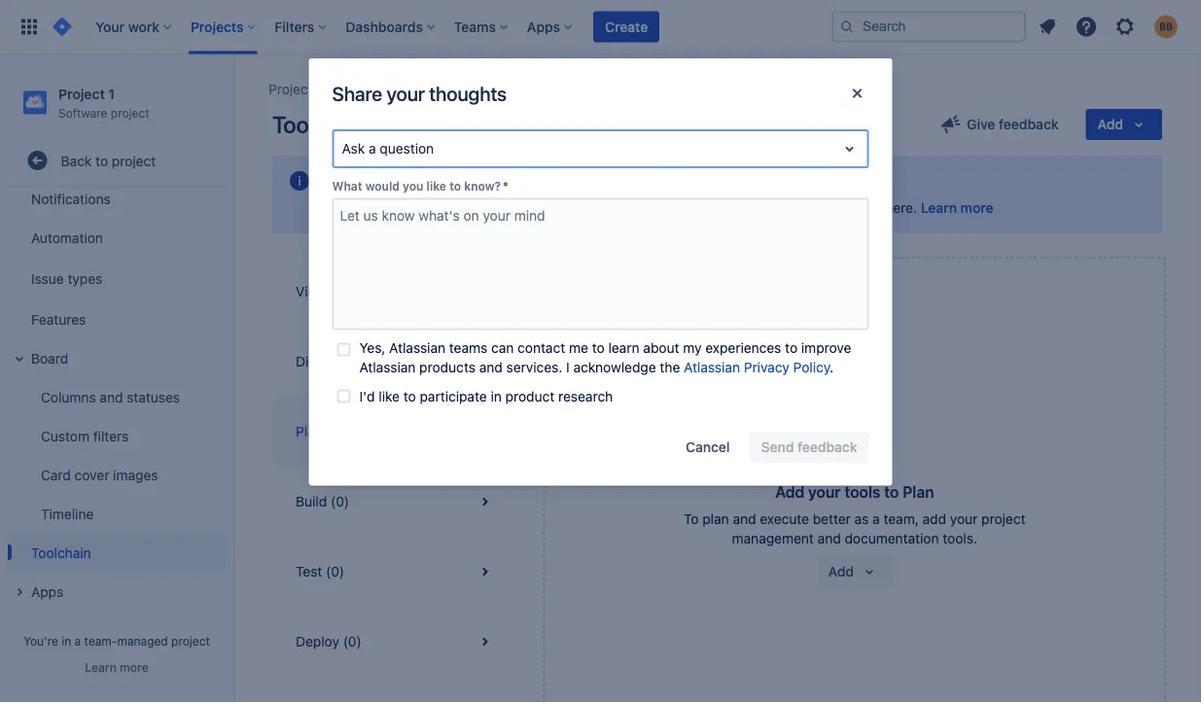 Task type: locate. For each thing, give the bounding box(es) containing it.
tools
[[348, 284, 378, 300], [845, 483, 881, 502]]

all right it
[[835, 200, 849, 216]]

project 1
[[343, 81, 398, 97]]

back to project link
[[8, 141, 226, 180]]

acknowledge
[[574, 359, 657, 375]]

learn more button down you're in a team-managed project
[[85, 660, 149, 675]]

1 vertical spatial learn more button
[[85, 660, 149, 675]]

primary element
[[12, 0, 832, 54]]

learn inside welcome to your project toolchain discover integrations for your tools, connect work to your project, and manage it all right here. learn more
[[921, 200, 958, 216]]

to right work
[[643, 200, 656, 216]]

to inside add your tools to plan to plan and execute better as a team, add your project management and documentation tools.
[[885, 483, 900, 502]]

1 horizontal spatial learn
[[921, 200, 958, 216]]

and up filters
[[100, 389, 123, 405]]

2 horizontal spatial project
[[421, 81, 466, 97]]

1 vertical spatial like
[[379, 388, 400, 404]]

notifications
[[31, 191, 111, 207]]

my
[[684, 340, 702, 356]]

team-
[[84, 635, 117, 648]]

like
[[427, 180, 447, 193], [379, 388, 400, 404]]

tools right view
[[348, 284, 378, 300]]

yes, atlassian teams can contact me to learn about my experiences to improve atlassian products and services. i acknowledge the
[[360, 340, 852, 375]]

discover inside welcome to your project toolchain discover integrations for your tools, connect work to your project, and manage it all right here. learn more
[[327, 200, 382, 216]]

close modal image
[[846, 82, 870, 105]]

to right back
[[96, 153, 108, 169]]

in
[[491, 388, 502, 404], [62, 635, 71, 648]]

and down better
[[818, 531, 842, 547]]

(0) inside 'button'
[[327, 424, 345, 440]]

2 vertical spatial a
[[75, 635, 81, 648]]

connect
[[555, 200, 606, 216]]

all
[[835, 200, 849, 216], [330, 284, 344, 300]]

learn right "here."
[[921, 200, 958, 216]]

project for project 1
[[343, 81, 388, 97]]

teams
[[450, 340, 488, 356]]

discover left yes,
[[296, 354, 351, 370]]

group
[[4, 96, 226, 617]]

0 horizontal spatial 1
[[108, 86, 115, 102]]

(0) inside button
[[343, 634, 362, 650]]

project,
[[691, 200, 739, 216]]

test
[[296, 564, 322, 580]]

1 for project 1 software project
[[108, 86, 115, 102]]

board button
[[8, 339, 226, 378]]

0 horizontal spatial project
[[58, 86, 105, 102]]

give feedback
[[968, 116, 1059, 132]]

as
[[855, 511, 869, 528]]

in left product
[[491, 388, 502, 404]]

policy
[[794, 359, 830, 375]]

1 vertical spatial toolchain
[[31, 545, 91, 561]]

1 horizontal spatial like
[[427, 180, 447, 193]]

2 horizontal spatial a
[[873, 511, 881, 528]]

like right i'd
[[379, 388, 400, 404]]

to up team, on the bottom of the page
[[885, 483, 900, 502]]

welcome to your project toolchain discover integrations for your tools, connect work to your project, and manage it all right here. learn more
[[327, 172, 994, 216]]

1 horizontal spatial project
[[343, 81, 388, 97]]

(0) for plan (0)
[[327, 424, 345, 440]]

toolchain down timeline
[[31, 545, 91, 561]]

0 horizontal spatial a
[[75, 635, 81, 648]]

your up better
[[809, 483, 841, 502]]

all right view
[[330, 284, 344, 300]]

1
[[392, 81, 398, 97], [108, 86, 115, 102]]

1 vertical spatial tools
[[845, 483, 881, 502]]

0 vertical spatial discover
[[327, 200, 382, 216]]

project inside project 1 software project
[[58, 86, 105, 102]]

a right as
[[873, 511, 881, 528]]

0 vertical spatial learn more button
[[921, 199, 994, 218]]

1 vertical spatial discover
[[296, 354, 351, 370]]

toolchain
[[508, 172, 575, 190]]

your right share
[[387, 82, 425, 105]]

know?
[[465, 180, 501, 193]]

0 vertical spatial learn
[[921, 200, 958, 216]]

1 horizontal spatial in
[[491, 388, 502, 404]]

timeline link
[[19, 495, 226, 534]]

and inside welcome to your project toolchain discover integrations for your tools, connect work to your project, and manage it all right here. learn more
[[743, 200, 766, 216]]

(0) up i'd
[[354, 354, 373, 370]]

plan
[[703, 511, 730, 528]]

0 horizontal spatial plan
[[296, 424, 323, 440]]

0 horizontal spatial in
[[62, 635, 71, 648]]

more inside button
[[120, 661, 149, 674]]

your down *
[[485, 200, 513, 216]]

plan up add
[[903, 483, 935, 502]]

1 vertical spatial learn
[[85, 661, 117, 674]]

create button
[[594, 11, 660, 42]]

1 vertical spatial plan
[[903, 483, 935, 502]]

1 up back to project
[[108, 86, 115, 102]]

deploy
[[296, 634, 340, 650]]

discover (0) button
[[273, 327, 520, 397]]

to right 'me' in the left of the page
[[592, 340, 605, 356]]

notifications link
[[8, 179, 226, 218]]

project for project settings
[[421, 81, 466, 97]]

*
[[503, 180, 509, 193]]

ask
[[342, 141, 365, 157]]

build (0) button
[[273, 467, 520, 537]]

a left team-
[[75, 635, 81, 648]]

learn more button right "here."
[[921, 199, 994, 218]]

a
[[369, 141, 376, 157], [873, 511, 881, 528], [75, 635, 81, 648]]

more
[[961, 200, 994, 216], [120, 661, 149, 674]]

tools up as
[[845, 483, 881, 502]]

and
[[743, 200, 766, 216], [480, 359, 503, 375], [100, 389, 123, 405], [733, 511, 757, 528], [818, 531, 842, 547]]

.
[[830, 359, 834, 375]]

project inside add your tools to plan to plan and execute better as a team, add your project management and documentation tools.
[[982, 511, 1026, 528]]

project inside welcome to your project toolchain discover integrations for your tools, connect work to your project, and manage it all right here. learn more
[[453, 172, 504, 190]]

card
[[41, 467, 71, 483]]

(0) right deploy
[[343, 634, 362, 650]]

(0) for discover (0)
[[354, 354, 373, 370]]

add
[[776, 483, 805, 502]]

build (0)
[[296, 494, 349, 510]]

like right you
[[427, 180, 447, 193]]

project settings
[[421, 81, 520, 97]]

here.
[[886, 200, 918, 216]]

0 vertical spatial in
[[491, 388, 502, 404]]

add your tools to plan to plan and execute better as a team, add your project management and documentation tools.
[[684, 483, 1026, 547]]

1 horizontal spatial all
[[835, 200, 849, 216]]

tools for (0)
[[348, 284, 378, 300]]

more down managed
[[120, 661, 149, 674]]

tools inside add your tools to plan to plan and execute better as a team, add your project management and documentation tools.
[[845, 483, 881, 502]]

1 vertical spatial more
[[120, 661, 149, 674]]

1 inside project 1 software project
[[108, 86, 115, 102]]

more right "here."
[[961, 200, 994, 216]]

0 vertical spatial all
[[835, 200, 849, 216]]

search image
[[840, 19, 856, 35]]

project left settings
[[421, 81, 466, 97]]

and right project,
[[743, 200, 766, 216]]

your up tools.
[[951, 511, 978, 528]]

1 right share
[[392, 81, 398, 97]]

0 vertical spatial more
[[961, 200, 994, 216]]

plan up build
[[296, 424, 323, 440]]

project right add
[[982, 511, 1026, 528]]

0 vertical spatial plan
[[296, 424, 323, 440]]

atlassian privacy policy link
[[684, 359, 830, 375]]

1 horizontal spatial plan
[[903, 483, 935, 502]]

about
[[644, 340, 680, 356]]

services.
[[507, 359, 563, 375]]

product
[[506, 388, 555, 404]]

columns and statuses
[[41, 389, 180, 405]]

documentation
[[845, 531, 940, 547]]

me
[[569, 340, 589, 356]]

(0) down discover (0)
[[327, 424, 345, 440]]

discover inside button
[[296, 354, 351, 370]]

0 vertical spatial tools
[[348, 284, 378, 300]]

manage
[[770, 200, 820, 216]]

0 vertical spatial toolchain
[[273, 111, 370, 138]]

(0) right test on the bottom left of the page
[[326, 564, 345, 580]]

project inside project 1 software project
[[111, 106, 150, 120]]

0 horizontal spatial toolchain
[[31, 545, 91, 561]]

would
[[366, 180, 400, 193]]

custom filters link
[[19, 417, 226, 456]]

tools inside button
[[348, 284, 378, 300]]

back to project
[[61, 153, 156, 169]]

discover
[[327, 200, 382, 216], [296, 354, 351, 370]]

learn down team-
[[85, 661, 117, 674]]

create banner
[[0, 0, 1202, 55]]

issue types link
[[8, 257, 226, 300]]

integrations
[[385, 200, 460, 216]]

a right 'ask'
[[369, 141, 376, 157]]

project up for
[[453, 172, 504, 190]]

feedback
[[1000, 116, 1059, 132]]

1 horizontal spatial a
[[369, 141, 376, 157]]

0 horizontal spatial more
[[120, 661, 149, 674]]

(0)
[[382, 284, 401, 300], [354, 354, 373, 370], [327, 424, 345, 440], [331, 494, 349, 510], [326, 564, 345, 580], [343, 634, 362, 650]]

expand image
[[8, 348, 31, 371]]

(0) for build (0)
[[331, 494, 349, 510]]

timeline
[[41, 506, 94, 522]]

1 horizontal spatial 1
[[392, 81, 398, 97]]

1 vertical spatial a
[[873, 511, 881, 528]]

to up policy
[[786, 340, 798, 356]]

toolchain up 'ask'
[[273, 111, 370, 138]]

0 horizontal spatial tools
[[348, 284, 378, 300]]

1 horizontal spatial toolchain
[[273, 111, 370, 138]]

management
[[732, 531, 814, 547]]

1 horizontal spatial learn more button
[[921, 199, 994, 218]]

in right you're
[[62, 635, 71, 648]]

project right software
[[111, 106, 150, 120]]

test (0) button
[[273, 537, 520, 607]]

project
[[111, 106, 150, 120], [112, 153, 156, 169], [453, 172, 504, 190], [982, 511, 1026, 528], [171, 635, 210, 648]]

1 horizontal spatial tools
[[845, 483, 881, 502]]

project up software
[[58, 86, 105, 102]]

projects
[[269, 81, 320, 97]]

filters
[[93, 428, 129, 444]]

1 vertical spatial all
[[330, 284, 344, 300]]

learn
[[921, 200, 958, 216], [85, 661, 117, 674]]

(0) right build
[[331, 494, 349, 510]]

build
[[296, 494, 327, 510]]

1 horizontal spatial more
[[961, 200, 994, 216]]

and down can
[[480, 359, 503, 375]]

project
[[343, 81, 388, 97], [421, 81, 466, 97], [58, 86, 105, 102]]

0 horizontal spatial all
[[330, 284, 344, 300]]

discover down 'what'
[[327, 200, 382, 216]]

can
[[492, 340, 514, 356]]

project up 'ask'
[[343, 81, 388, 97]]

and right the plan
[[733, 511, 757, 528]]

learn more button
[[921, 199, 994, 218], [85, 660, 149, 675]]

0 horizontal spatial like
[[379, 388, 400, 404]]



Task type: describe. For each thing, give the bounding box(es) containing it.
cancel button
[[675, 432, 742, 463]]

issue
[[31, 270, 64, 286]]

the
[[660, 359, 681, 375]]

apps button
[[8, 572, 226, 611]]

to up integrations
[[398, 172, 413, 190]]

features link
[[8, 300, 226, 339]]

cover
[[75, 467, 109, 483]]

learn
[[609, 340, 640, 356]]

automation
[[31, 229, 103, 246]]

1 vertical spatial in
[[62, 635, 71, 648]]

(0) for test (0)
[[326, 564, 345, 580]]

discover (0)
[[296, 354, 373, 370]]

plan inside 'button'
[[296, 424, 323, 440]]

a inside add your tools to plan to plan and execute better as a team, add your project management and documentation tools.
[[873, 511, 881, 528]]

plan (0)
[[296, 424, 345, 440]]

i'd like to participate in product research
[[360, 388, 613, 404]]

custom filters
[[41, 428, 129, 444]]

all inside welcome to your project toolchain discover integrations for your tools, connect work to your project, and manage it all right here. learn more
[[835, 200, 849, 216]]

automation link
[[8, 218, 226, 257]]

atlassian down my
[[684, 359, 741, 375]]

project 1 software project
[[58, 86, 150, 120]]

contact
[[518, 340, 566, 356]]

to left know?
[[450, 180, 461, 193]]

project 1 link
[[343, 78, 398, 101]]

jira software image
[[51, 15, 74, 38]]

view
[[296, 284, 326, 300]]

plan inside add your tools to plan to plan and execute better as a team, add your project management and documentation tools.
[[903, 483, 935, 502]]

project right managed
[[171, 635, 210, 648]]

right
[[853, 200, 882, 216]]

ask a question
[[342, 141, 434, 157]]

to inside back to project link
[[96, 153, 108, 169]]

projects link
[[269, 78, 320, 101]]

card cover images
[[41, 467, 158, 483]]

view all tools (0) button
[[273, 257, 520, 327]]

add
[[923, 511, 947, 528]]

test (0)
[[296, 564, 345, 580]]

give feedback button
[[929, 109, 1071, 140]]

question
[[380, 141, 434, 157]]

and inside yes, atlassian teams can contact me to learn about my experiences to improve atlassian products and services. i acknowledge the
[[480, 359, 503, 375]]

execute
[[760, 511, 810, 528]]

toolchain inside group
[[31, 545, 91, 561]]

0 vertical spatial like
[[427, 180, 447, 193]]

your up integrations
[[416, 172, 449, 190]]

you're
[[23, 635, 58, 648]]

Let us know what's on your mind text field
[[332, 198, 870, 330]]

features
[[31, 311, 86, 327]]

back
[[61, 153, 92, 169]]

you
[[403, 180, 424, 193]]

to
[[684, 511, 699, 528]]

learn more
[[85, 661, 149, 674]]

0 vertical spatial a
[[369, 141, 376, 157]]

tools for to
[[845, 483, 881, 502]]

i'd
[[360, 388, 375, 404]]

atlassian privacy policy .
[[684, 359, 834, 375]]

more inside welcome to your project toolchain discover integrations for your tools, connect work to your project, and manage it all right here. learn more
[[961, 200, 994, 216]]

share
[[332, 82, 382, 105]]

i
[[567, 359, 570, 375]]

atlassian down yes,
[[360, 359, 416, 375]]

(0) for deploy (0)
[[343, 634, 362, 650]]

it
[[824, 200, 832, 216]]

plan (0) button
[[273, 397, 520, 467]]

settings
[[469, 81, 520, 97]]

products
[[420, 359, 476, 375]]

work
[[609, 200, 640, 216]]

issue types
[[31, 270, 102, 286]]

thoughts
[[430, 82, 507, 105]]

atlassian up products
[[389, 340, 446, 356]]

open image
[[838, 137, 862, 161]]

you're in a team-managed project
[[23, 635, 210, 648]]

1 for project 1
[[392, 81, 398, 97]]

privacy
[[744, 359, 790, 375]]

jira software image
[[51, 15, 74, 38]]

deploy (0)
[[296, 634, 362, 650]]

0 horizontal spatial learn more button
[[85, 660, 149, 675]]

(0) up yes,
[[382, 284, 401, 300]]

columns
[[41, 389, 96, 405]]

managed
[[117, 635, 168, 648]]

view all tools (0)
[[296, 284, 401, 300]]

project up notifications "link"
[[112, 153, 156, 169]]

better
[[813, 511, 851, 528]]

give
[[968, 116, 996, 132]]

improve
[[802, 340, 852, 356]]

participate
[[420, 388, 487, 404]]

all inside button
[[330, 284, 344, 300]]

share your thoughts
[[332, 82, 507, 105]]

research
[[559, 388, 613, 404]]

images
[[113, 467, 158, 483]]

to right i'd
[[404, 388, 416, 404]]

tools.
[[943, 531, 978, 547]]

what
[[332, 180, 363, 193]]

columns and statuses link
[[19, 378, 226, 417]]

group containing notifications
[[4, 96, 226, 617]]

what would you like to know? *
[[332, 180, 509, 193]]

0 horizontal spatial learn
[[85, 661, 117, 674]]

types
[[68, 270, 102, 286]]

deploy (0) button
[[273, 607, 520, 677]]

yes,
[[360, 340, 386, 356]]

your left project,
[[660, 200, 687, 216]]

software
[[58, 106, 107, 120]]

Search field
[[832, 11, 1027, 42]]



Task type: vqa. For each thing, say whether or not it's contained in the screenshot.
topmost Builder
no



